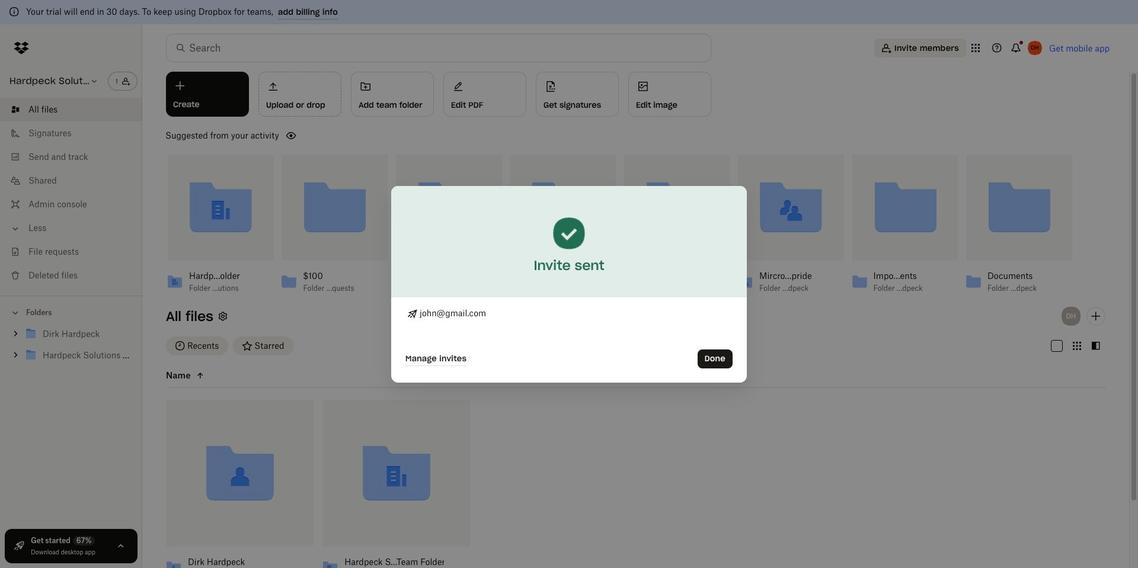 Task type: describe. For each thing, give the bounding box(es) containing it.
team shared folder, hardpeck solutions team folder row
[[319, 400, 471, 569]]

team member folder, dirk hardpeck row
[[162, 400, 314, 569]]

less image
[[9, 223, 21, 235]]

add team members image
[[1090, 310, 1104, 324]]



Task type: locate. For each thing, give the bounding box(es) containing it.
dropbox image
[[9, 36, 33, 60]]

list
[[0, 91, 142, 296]]

alert
[[0, 0, 1139, 24]]

dialog
[[391, 186, 747, 383]]

list item
[[0, 98, 142, 122]]

dirk hardpeck image
[[1061, 306, 1083, 327]]

group
[[0, 322, 142, 375]]



Task type: vqa. For each thing, say whether or not it's contained in the screenshot.
'group'
yes



